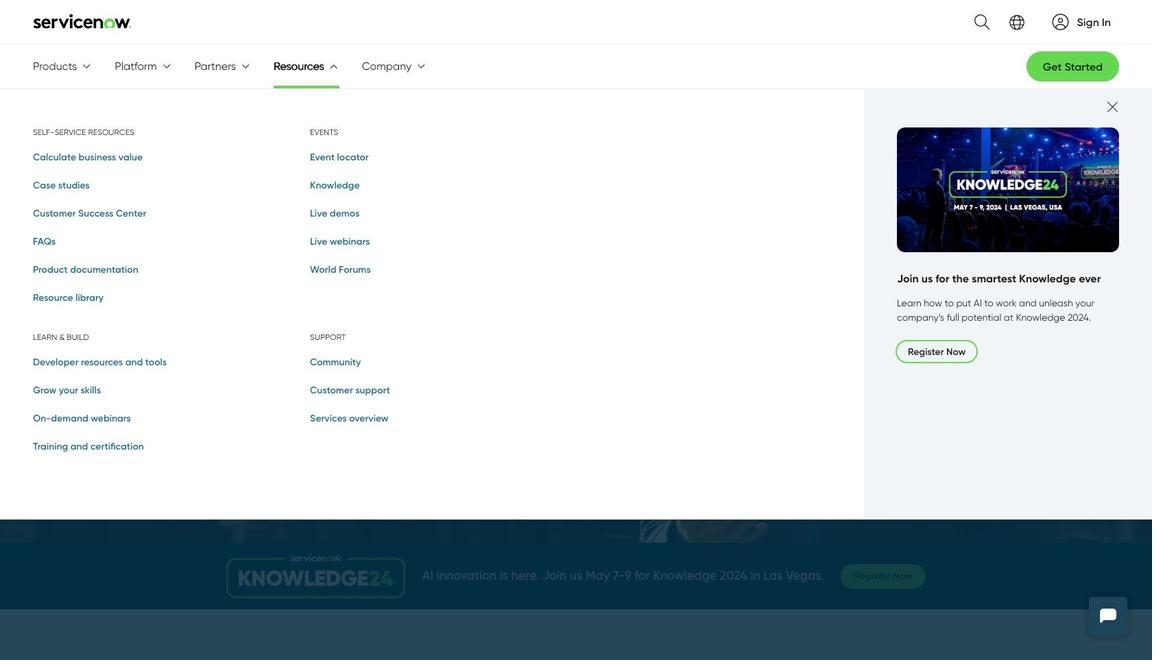 Task type: locate. For each thing, give the bounding box(es) containing it.
search image
[[967, 6, 990, 38]]

arc image
[[1053, 13, 1070, 30]]



Task type: vqa. For each thing, say whether or not it's contained in the screenshot.
play ambient video "ELEMENT"
yes



Task type: describe. For each thing, give the bounding box(es) containing it.
servicenow image
[[33, 14, 132, 29]]

play ambient video element
[[1076, 489, 1114, 527]]



